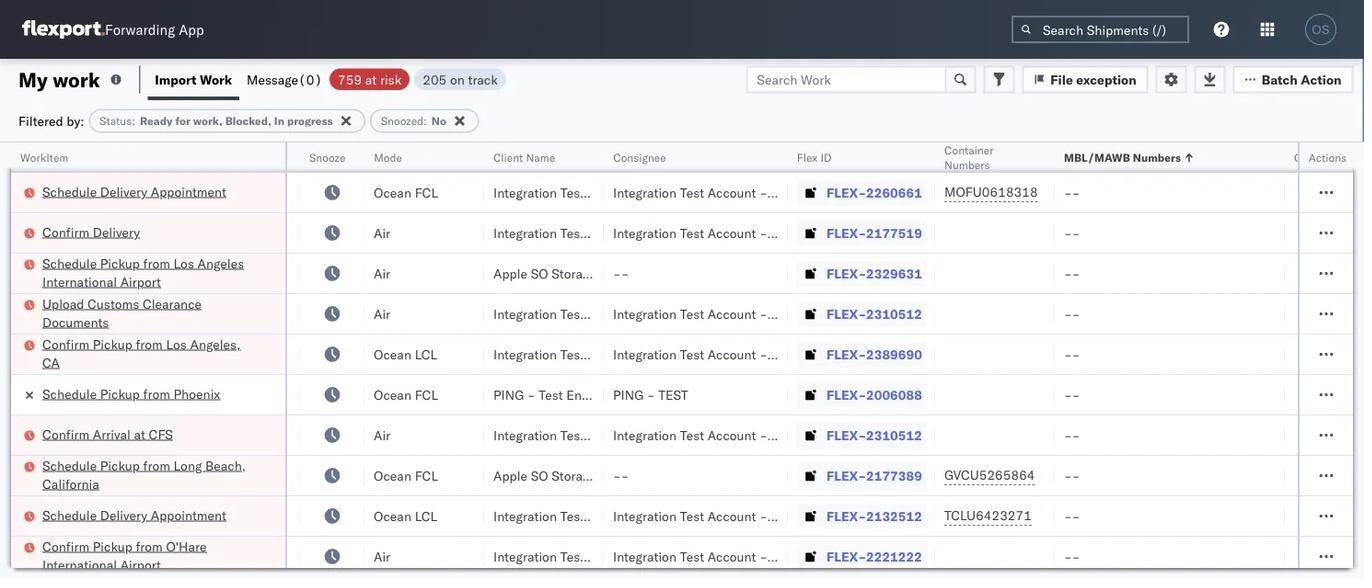 Task type: locate. For each thing, give the bounding box(es) containing it.
numbers for container numbers
[[944, 158, 990, 172]]

0 vertical spatial 2,
[[222, 347, 234, 363]]

0 vertical spatial fcl
[[415, 185, 438, 201]]

1 vertical spatial storage
[[552, 468, 596, 484]]

ping right entity
[[613, 387, 644, 403]]

integration test account - on ag up the test
[[613, 347, 811, 363]]

from left long
[[143, 458, 170, 474]]

2 vertical spatial delivery
[[100, 508, 147, 524]]

flex-2132512 button
[[797, 504, 926, 530], [797, 504, 926, 530]]

filtered
[[18, 113, 63, 129]]

1 vertical spatial (do
[[599, 468, 626, 484]]

client
[[493, 151, 523, 164]]

jul down 2:59 pm pdt, jun 2, 2023
[[194, 549, 211, 565]]

ag left the flex-2389690 at the bottom of the page
[[793, 347, 811, 363]]

flex- down the flex-2389690 at the bottom of the page
[[827, 387, 866, 403]]

3 integration test account - swarovski from the top
[[613, 306, 830, 322]]

flex- down flex-2329631
[[827, 306, 866, 322]]

pm for 11:00 pm pdt, jun 11, 2023
[[146, 225, 166, 241]]

confirm left arrival
[[42, 427, 89, 443]]

pm down upload customs clearance documents button
[[146, 347, 166, 363]]

5 schedule from the top
[[42, 508, 97, 524]]

2 fcl from the top
[[415, 387, 438, 403]]

2 appointment from the top
[[151, 508, 226, 524]]

flex- down flex-2006088 on the right of the page
[[827, 428, 866, 444]]

2 ocean lcl from the top
[[374, 509, 437, 525]]

0 vertical spatial ocean fcl
[[374, 185, 438, 201]]

pickup inside confirm pickup from o'hare international airport
[[93, 539, 132, 555]]

2023 right 11,
[[249, 225, 281, 241]]

1 schedule from the top
[[42, 184, 97, 200]]

from inside confirm pickup from los angeles, ca
[[136, 336, 163, 353]]

pdt, down deadline button
[[170, 185, 199, 201]]

4 swarovski from the top
[[771, 428, 830, 444]]

0 horizontal spatial at
[[134, 427, 145, 443]]

appointment up the "o'hare"
[[151, 508, 226, 524]]

pickup inside schedule pickup from los angeles international airport
[[100, 255, 140, 272]]

2023 down 10,
[[233, 509, 265, 525]]

2 airport from the top
[[120, 557, 161, 573]]

pdt, up 11:59 pm pdt, jul 2, 2023
[[162, 306, 191, 322]]

long
[[173, 458, 202, 474]]

ocean
[[374, 185, 411, 201], [374, 347, 411, 363], [374, 387, 411, 403], [374, 468, 411, 484], [374, 509, 411, 525]]

3 flex- from the top
[[827, 266, 866, 282]]

3 fcl from the top
[[415, 468, 438, 484]]

6 flex- from the top
[[827, 387, 866, 403]]

: for status
[[132, 114, 135, 128]]

delivery down deadline
[[100, 184, 147, 200]]

11:59 up 2:59
[[107, 468, 143, 484]]

numbers inside container numbers
[[944, 158, 990, 172]]

2006088
[[866, 387, 922, 403]]

pickup for airport
[[93, 539, 132, 555]]

2310512 down "2329631"
[[866, 306, 922, 322]]

flex-2310512 down flex-2006088 on the right of the page
[[827, 428, 922, 444]]

action
[[1301, 71, 1342, 87]]

ping - test
[[613, 387, 688, 403]]

1 horizontal spatial ping
[[613, 387, 644, 403]]

1 lcl from the top
[[415, 347, 437, 363]]

2 schedule delivery appointment link from the top
[[42, 507, 226, 525]]

pickup for california
[[100, 458, 140, 474]]

pm for 9:00 pm pdt, aug 16, 2023
[[138, 428, 158, 444]]

2 vertical spatial am
[[138, 306, 159, 322]]

1 vertical spatial apple
[[493, 468, 527, 484]]

schedule delivery appointment button down deadline
[[42, 183, 226, 203]]

2, down 17,
[[222, 347, 234, 363]]

0 vertical spatial flex-2310512
[[827, 306, 922, 322]]

los inside confirm pickup from los angeles, ca
[[166, 336, 187, 353]]

2, down oct
[[218, 509, 230, 525]]

2 11:59 from the top
[[107, 468, 143, 484]]

numbers down container in the right of the page
[[944, 158, 990, 172]]

schedule down the ca at the left bottom
[[42, 386, 97, 402]]

0 horizontal spatial :
[[132, 114, 135, 128]]

2023 right 16,
[[244, 428, 276, 444]]

1 horizontal spatial ag
[[793, 347, 811, 363]]

1 vertical spatial delivery
[[93, 224, 140, 240]]

import work button
[[148, 59, 239, 100]]

pdt, for 9:00 pm pdt, aug 16, 2023
[[161, 428, 190, 444]]

0 vertical spatial jul
[[203, 185, 220, 201]]

: left no
[[423, 114, 427, 128]]

container numbers
[[944, 143, 994, 172]]

risk
[[380, 71, 402, 87]]

1 appointment from the top
[[151, 184, 226, 200]]

1 air from the top
[[374, 225, 390, 241]]

pickup inside confirm pickup from los angeles, ca
[[93, 336, 132, 353]]

0 vertical spatial 2310512
[[866, 306, 922, 322]]

confirm pickup from o'hare international airport button
[[42, 538, 261, 577]]

flex- up lagerfeld
[[827, 468, 866, 484]]

at left the risk
[[365, 71, 377, 87]]

flex-2260661 button
[[797, 180, 926, 206], [797, 180, 926, 206]]

pickup down 9:00
[[100, 458, 140, 474]]

1 horizontal spatial :
[[423, 114, 427, 128]]

pm right 9:00
[[138, 428, 158, 444]]

2023 for 2:59 pm pdt, jun 2, 2023
[[233, 509, 265, 525]]

integration test account - on ag
[[493, 347, 691, 363], [613, 347, 811, 363]]

2023 right the "o'hare"
[[229, 549, 261, 565]]

pdt, for 11:00 pm pdt, jun 11, 2023
[[169, 225, 198, 241]]

from for angeles
[[143, 255, 170, 272]]

schedule delivery appointment for 2nd schedule delivery appointment link from the top of the page
[[42, 508, 226, 524]]

apple so storage (do not use)
[[493, 266, 692, 282], [493, 468, 692, 484]]

confirm for confirm delivery
[[42, 224, 89, 240]]

confirm delivery link
[[42, 223, 140, 242]]

jul left 20,
[[203, 185, 220, 201]]

5 swarovski from the top
[[771, 549, 830, 565]]

2023 right 17,
[[245, 306, 277, 322]]

confirm inside confirm pickup from los angeles, ca
[[42, 336, 89, 353]]

schedule inside schedule pickup from long beach, california
[[42, 458, 97, 474]]

Search Work text field
[[746, 66, 947, 93]]

confirm pickup from o'hare international airport link
[[42, 538, 261, 575]]

resize handle column header for container numbers
[[1033, 143, 1055, 580]]

snoozed
[[381, 114, 423, 128]]

1 vertical spatial 2310512
[[866, 428, 922, 444]]

schedule pickup from los angeles international airport
[[42, 255, 244, 290]]

os button
[[1300, 8, 1342, 51]]

9 resize handle column header from the left
[[1263, 143, 1285, 580]]

1 resize handle column header from the left
[[263, 143, 285, 580]]

0 horizontal spatial ping
[[493, 387, 524, 403]]

759 at risk
[[338, 71, 402, 87]]

2, for 2:59 pm pdt, jun 2, 2023
[[218, 509, 230, 525]]

pdt,
[[170, 185, 199, 201], [169, 225, 198, 241], [162, 266, 191, 282], [162, 306, 191, 322], [169, 347, 198, 363], [161, 428, 190, 444], [169, 468, 198, 484], [161, 509, 190, 525], [161, 549, 190, 565]]

1 ping from the left
[[493, 387, 524, 403]]

air
[[374, 225, 390, 241], [374, 266, 390, 282], [374, 306, 390, 322], [374, 428, 390, 444], [374, 549, 390, 565]]

jul up phoenix
[[202, 347, 219, 363]]

2 vertical spatial ocean fcl
[[374, 468, 438, 484]]

flex- up flex-2329631
[[827, 225, 866, 241]]

3 confirm from the top
[[42, 427, 89, 443]]

work,
[[193, 114, 222, 128]]

schedule down california
[[42, 508, 97, 524]]

5 resize handle column header from the left
[[582, 143, 604, 580]]

2023 right 20,
[[246, 185, 278, 201]]

1 vertical spatial flex-2310512
[[827, 428, 922, 444]]

1 vertical spatial fcl
[[415, 387, 438, 403]]

cfs
[[149, 427, 173, 443]]

ocean fcl
[[374, 185, 438, 201], [374, 387, 438, 403], [374, 468, 438, 484]]

schedule delivery appointment button up confirm pickup from o'hare international airport
[[42, 507, 226, 527]]

beach,
[[205, 458, 246, 474]]

8 resize handle column header from the left
[[1033, 143, 1055, 580]]

1 2:00 from the top
[[107, 266, 135, 282]]

delivery up confirm pickup from o'hare international airport
[[100, 508, 147, 524]]

from inside schedule pickup from los angeles international airport
[[143, 255, 170, 272]]

pickup up arrival
[[100, 386, 140, 402]]

0 vertical spatial am
[[146, 185, 167, 201]]

schedule delivery appointment link down deadline
[[42, 183, 226, 201]]

0 vertical spatial airport
[[120, 274, 161, 290]]

4 ocean from the top
[[374, 468, 411, 484]]

1 horizontal spatial at
[[365, 71, 377, 87]]

:
[[132, 114, 135, 128], [423, 114, 427, 128]]

1 vertical spatial lcl
[[415, 509, 437, 525]]

1 vertical spatial at
[[134, 427, 145, 443]]

2:00 up customs
[[107, 266, 135, 282]]

pm right 9:59
[[138, 549, 158, 565]]

1 storage from the top
[[552, 266, 596, 282]]

schedule delivery appointment down deadline
[[42, 184, 226, 200]]

7 flex- from the top
[[827, 428, 866, 444]]

from up clearance
[[143, 255, 170, 272]]

1 ocean lcl from the top
[[374, 347, 437, 363]]

2023 for 9:00 pm pdt, aug 16, 2023
[[244, 428, 276, 444]]

2:00 up confirm pickup from los angeles, ca
[[107, 306, 135, 322]]

pdt, up the "o'hare"
[[161, 509, 190, 525]]

not
[[630, 266, 655, 282], [630, 468, 655, 484]]

pickup inside "link"
[[100, 386, 140, 402]]

international down 2:59
[[42, 557, 117, 573]]

pm right 2:59
[[138, 509, 158, 525]]

1 vertical spatial so
[[531, 468, 548, 484]]

0 horizontal spatial ag
[[674, 347, 691, 363]]

2 : from the left
[[423, 114, 427, 128]]

flex- down flex-2177519
[[827, 266, 866, 282]]

1 11:59 from the top
[[107, 347, 143, 363]]

0 horizontal spatial on
[[651, 347, 670, 363]]

flex- down flex id button
[[827, 185, 866, 201]]

schedule pickup from phoenix
[[42, 386, 220, 402]]

flex id button
[[788, 146, 917, 165]]

2 integration test account - on ag from the left
[[613, 347, 811, 363]]

2221222
[[866, 549, 922, 565]]

1 vertical spatial jul
[[202, 347, 219, 363]]

0 vertical spatial schedule delivery appointment button
[[42, 183, 226, 203]]

2 2:00 from the top
[[107, 306, 135, 322]]

pdt, down 2:00 am pdt, aug 17, 2023
[[169, 347, 198, 363]]

integration test account - on ag up entity
[[493, 347, 691, 363]]

1 vertical spatial schedule delivery appointment
[[42, 508, 226, 524]]

2 storage from the top
[[552, 468, 596, 484]]

am for 2:00 am pdt, aug 28, 2023
[[138, 266, 159, 282]]

schedule up california
[[42, 458, 97, 474]]

1 vertical spatial 2,
[[218, 509, 230, 525]]

1 horizontal spatial on
[[771, 347, 790, 363]]

flex- down lagerfeld
[[827, 549, 866, 565]]

pm left long
[[146, 468, 166, 484]]

karl
[[771, 509, 794, 525]]

pickup down upload customs clearance documents
[[93, 336, 132, 353]]

los down 2:00 am pdt, aug 17, 2023
[[166, 336, 187, 353]]

2 vertical spatial fcl
[[415, 468, 438, 484]]

2 schedule from the top
[[42, 255, 97, 272]]

9:00
[[107, 428, 135, 444]]

1 international from the top
[[42, 274, 117, 290]]

11:59 up "schedule pickup from phoenix"
[[107, 347, 143, 363]]

from right 9:59
[[136, 539, 163, 555]]

2 vertical spatial 2,
[[214, 549, 226, 565]]

1 vertical spatial jun
[[194, 509, 215, 525]]

ping
[[493, 387, 524, 403], [613, 387, 644, 403]]

schedule inside schedule pickup from los angeles international airport
[[42, 255, 97, 272]]

los inside schedule pickup from los angeles international airport
[[173, 255, 194, 272]]

schedule down confirm delivery button
[[42, 255, 97, 272]]

international up upload at the left of page
[[42, 274, 117, 290]]

205
[[423, 71, 447, 87]]

aug left 16,
[[194, 428, 218, 444]]

jun left 11,
[[202, 225, 223, 241]]

pdt, up 2:00 am pdt, aug 28, 2023
[[169, 225, 198, 241]]

1 vertical spatial not
[[630, 468, 655, 484]]

confirm left 9:59
[[42, 539, 89, 555]]

on
[[651, 347, 670, 363], [771, 347, 790, 363]]

2 lcl from the top
[[415, 509, 437, 525]]

flex-2310512 down flex-2329631
[[827, 306, 922, 322]]

flex-2177519 button
[[797, 220, 926, 246], [797, 220, 926, 246]]

2023 right 10,
[[250, 468, 282, 484]]

0 vertical spatial 11:59
[[107, 347, 143, 363]]

ping for ping - test
[[613, 387, 644, 403]]

los down 11:00 pm pdt, jun 11, 2023
[[173, 255, 194, 272]]

pickup down 2:59
[[93, 539, 132, 555]]

0 vertical spatial los
[[173, 255, 194, 272]]

resize handle column header for consignee
[[766, 143, 788, 580]]

4 confirm from the top
[[42, 539, 89, 555]]

schedule down workitem
[[42, 184, 97, 200]]

1 vertical spatial appointment
[[151, 508, 226, 524]]

resize handle column header for mode
[[462, 143, 484, 580]]

2023 down 17,
[[237, 347, 269, 363]]

appointment down deadline button
[[151, 184, 226, 200]]

0 vertical spatial (do
[[599, 266, 626, 282]]

2023 for 2:00 am pdt, aug 28, 2023
[[245, 266, 277, 282]]

0 vertical spatial jun
[[202, 225, 223, 241]]

7 resize handle column header from the left
[[913, 143, 935, 580]]

10,
[[227, 468, 247, 484]]

flex- up flex-2006088 on the right of the page
[[827, 347, 866, 363]]

container
[[944, 143, 994, 157]]

0 vertical spatial not
[[630, 266, 655, 282]]

numbers right mbl/mawb
[[1133, 151, 1181, 164]]

aug for 16,
[[194, 428, 218, 444]]

2 vertical spatial aug
[[194, 428, 218, 444]]

9:59
[[107, 549, 135, 565]]

pickup inside schedule pickup from long beach, california
[[100, 458, 140, 474]]

4 resize handle column header from the left
[[462, 143, 484, 580]]

ping left entity
[[493, 387, 524, 403]]

0 vertical spatial apple so storage (do not use)
[[493, 266, 692, 282]]

resize handle column header
[[263, 143, 285, 580], [278, 143, 300, 580], [342, 143, 365, 580], [462, 143, 484, 580], [582, 143, 604, 580], [766, 143, 788, 580], [913, 143, 935, 580], [1033, 143, 1055, 580], [1263, 143, 1285, 580], [1331, 143, 1353, 580]]

10:05 am pdt, jul 20, 2023
[[107, 185, 278, 201]]

2 international from the top
[[42, 557, 117, 573]]

for
[[175, 114, 190, 128]]

1 horizontal spatial numbers
[[1133, 151, 1181, 164]]

fcl
[[415, 185, 438, 201], [415, 387, 438, 403], [415, 468, 438, 484]]

resize handle column header for flex id
[[913, 143, 935, 580]]

1 vertical spatial 2:00
[[107, 306, 135, 322]]

jun
[[202, 225, 223, 241], [194, 509, 215, 525]]

confirm inside confirm pickup from o'hare international airport
[[42, 539, 89, 555]]

from inside confirm pickup from o'hare international airport
[[136, 539, 163, 555]]

0 vertical spatial lcl
[[415, 347, 437, 363]]

2 schedule delivery appointment from the top
[[42, 508, 226, 524]]

2:00 am pdt, aug 17, 2023
[[107, 306, 277, 322]]

1 vertical spatial use)
[[659, 468, 692, 484]]

0 vertical spatial apple
[[493, 266, 527, 282]]

pm right 11:00
[[146, 225, 166, 241]]

pickup down 11:00
[[100, 255, 140, 272]]

ag up the test
[[674, 347, 691, 363]]

from down upload customs clearance documents button
[[136, 336, 163, 353]]

use)
[[659, 266, 692, 282], [659, 468, 692, 484]]

0 horizontal spatial numbers
[[944, 158, 990, 172]]

file exception button
[[1022, 66, 1148, 93], [1022, 66, 1148, 93]]

2023 right '28,' on the left top of the page
[[245, 266, 277, 282]]

1 airport from the top
[[120, 274, 161, 290]]

11:59 pm pdt, oct 10, 2023
[[107, 468, 282, 484]]

pdt, up long
[[161, 428, 190, 444]]

in
[[274, 114, 284, 128]]

1 vertical spatial international
[[42, 557, 117, 573]]

schedule for los
[[42, 255, 97, 272]]

0 vertical spatial delivery
[[100, 184, 147, 200]]

from down confirm pickup from los angeles, ca button
[[143, 386, 170, 402]]

1 vertical spatial aug
[[195, 306, 219, 322]]

jul for 9:59 pm pdt, jul 2, 2023
[[194, 549, 211, 565]]

0 vertical spatial use)
[[659, 266, 692, 282]]

import work
[[155, 71, 232, 87]]

1 vertical spatial am
[[138, 266, 159, 282]]

actions
[[1309, 151, 1347, 164]]

confirm for confirm arrival at cfs
[[42, 427, 89, 443]]

my work
[[18, 67, 100, 92]]

pdt, for 2:59 pm pdt, jun 2, 2023
[[161, 509, 190, 525]]

delivery down 10:05
[[93, 224, 140, 240]]

resize handle column header for client name
[[582, 143, 604, 580]]

ca
[[42, 355, 60, 371]]

2310512
[[866, 306, 922, 322], [866, 428, 922, 444]]

aug for 17,
[[195, 306, 219, 322]]

0 vertical spatial international
[[42, 274, 117, 290]]

confirm for confirm pickup from o'hare international airport
[[42, 539, 89, 555]]

flex-2221222 button
[[797, 544, 926, 570], [797, 544, 926, 570]]

schedule delivery appointment down schedule pickup from long beach, california
[[42, 508, 226, 524]]

2 resize handle column header from the left
[[278, 143, 300, 580]]

from inside schedule pickup from long beach, california
[[143, 458, 170, 474]]

0 vertical spatial schedule delivery appointment
[[42, 184, 226, 200]]

0 vertical spatial aug
[[195, 266, 219, 282]]

apple
[[493, 266, 527, 282], [493, 468, 527, 484]]

0 vertical spatial ocean lcl
[[374, 347, 437, 363]]

aug left '28,' on the left top of the page
[[195, 266, 219, 282]]

1 confirm from the top
[[42, 224, 89, 240]]

customs
[[88, 296, 139, 312]]

jun up the "o'hare"
[[194, 509, 215, 525]]

2 swarovski from the top
[[771, 225, 830, 241]]

confirm up the ca at the left bottom
[[42, 336, 89, 353]]

2023 for 11:59 pm pdt, oct 10, 2023
[[250, 468, 282, 484]]

upload customs clearance documents button
[[42, 295, 261, 334]]

2, right the "o'hare"
[[214, 549, 226, 565]]

pdt, left oct
[[169, 468, 198, 484]]

2023 for 10:05 am pdt, jul 20, 2023
[[246, 185, 278, 201]]

at left cfs
[[134, 427, 145, 443]]

1 : from the left
[[132, 114, 135, 128]]

mbl/mawb
[[1064, 151, 1130, 164]]

0 vertical spatial storage
[[552, 266, 596, 282]]

pm
[[146, 225, 166, 241], [146, 347, 166, 363], [138, 428, 158, 444], [146, 468, 166, 484], [138, 509, 158, 525], [138, 549, 158, 565]]

1 vertical spatial ocean lcl
[[374, 509, 437, 525]]

schedule delivery appointment for first schedule delivery appointment link
[[42, 184, 226, 200]]

1 schedule delivery appointment from the top
[[42, 184, 226, 200]]

flex- down the flex-2177389
[[827, 509, 866, 525]]

3 schedule from the top
[[42, 386, 97, 402]]

deadline
[[107, 151, 151, 164]]

confirm left 11:00
[[42, 224, 89, 240]]

tclu6423271
[[944, 508, 1032, 524]]

0 vertical spatial schedule delivery appointment link
[[42, 183, 226, 201]]

2 vertical spatial jul
[[194, 549, 211, 565]]

pdt, for 2:00 am pdt, aug 17, 2023
[[162, 306, 191, 322]]

: left ready
[[132, 114, 135, 128]]

confirm pickup from los angeles, ca
[[42, 336, 241, 371]]

aug
[[195, 266, 219, 282], [195, 306, 219, 322], [194, 428, 218, 444]]

2:00 for 2:00 am pdt, aug 28, 2023
[[107, 266, 135, 282]]

11:59 for 11:59 pm pdt, oct 10, 2023
[[107, 468, 143, 484]]

numbers inside button
[[1133, 151, 1181, 164]]

4 schedule from the top
[[42, 458, 97, 474]]

schedule inside "link"
[[42, 386, 97, 402]]

ocean lcl
[[374, 347, 437, 363], [374, 509, 437, 525]]

message
[[247, 71, 298, 87]]

9 flex- from the top
[[827, 509, 866, 525]]

2 flex-2310512 from the top
[[827, 428, 922, 444]]

1 vertical spatial schedule delivery appointment button
[[42, 507, 226, 527]]

1 vertical spatial schedule delivery appointment link
[[42, 507, 226, 525]]

pdt, down 2:59 pm pdt, jun 2, 2023
[[161, 549, 190, 565]]

los
[[173, 255, 194, 272], [166, 336, 187, 353]]

schedule for phoenix
[[42, 386, 97, 402]]

0 vertical spatial appointment
[[151, 184, 226, 200]]

2 confirm from the top
[[42, 336, 89, 353]]

schedule delivery appointment link up confirm pickup from o'hare international airport
[[42, 507, 226, 525]]

1 vertical spatial airport
[[120, 557, 161, 573]]

2310512 up 2177389
[[866, 428, 922, 444]]

0 vertical spatial so
[[531, 266, 548, 282]]

0 vertical spatial 2:00
[[107, 266, 135, 282]]

1 vertical spatial los
[[166, 336, 187, 353]]

2 air from the top
[[374, 266, 390, 282]]

3 ocean from the top
[[374, 387, 411, 403]]

1 integration test account - on ag from the left
[[493, 347, 691, 363]]

aug left 17,
[[195, 306, 219, 322]]

pdt, up clearance
[[162, 266, 191, 282]]

1 vertical spatial apple so storage (do not use)
[[493, 468, 692, 484]]

1 vertical spatial ocean fcl
[[374, 387, 438, 403]]

2 (do from the top
[[599, 468, 626, 484]]

los for angeles
[[173, 255, 194, 272]]

mode
[[374, 151, 402, 164]]

--
[[1064, 185, 1080, 201], [1064, 225, 1080, 241], [613, 266, 629, 282], [1064, 266, 1080, 282], [1064, 306, 1080, 322], [1064, 347, 1080, 363], [1064, 387, 1080, 403], [1064, 428, 1080, 444], [613, 468, 629, 484], [1064, 468, 1080, 484], [1064, 509, 1080, 525], [1064, 549, 1080, 565]]

2 ping from the left
[[613, 387, 644, 403]]

6 resize handle column header from the left
[[766, 143, 788, 580]]

20,
[[223, 185, 243, 201]]

1 vertical spatial 11:59
[[107, 468, 143, 484]]



Task type: vqa. For each thing, say whether or not it's contained in the screenshot.
Flexport
no



Task type: describe. For each thing, give the bounding box(es) containing it.
consignee button
[[604, 146, 770, 165]]

2 flex- from the top
[[827, 225, 866, 241]]

confirm pickup from los angeles, ca link
[[42, 336, 261, 372]]

deadline button
[[98, 146, 282, 165]]

flex-2389690
[[827, 347, 922, 363]]

2023 for 11:00 pm pdt, jun 11, 2023
[[249, 225, 281, 241]]

1 flex-2310512 from the top
[[827, 306, 922, 322]]

status : ready for work, blocked, in progress
[[100, 114, 333, 128]]

delivery for second schedule delivery appointment button from the bottom of the page
[[100, 184, 147, 200]]

4 air from the top
[[374, 428, 390, 444]]

aug for 28,
[[195, 266, 219, 282]]

5 flex- from the top
[[827, 347, 866, 363]]

flexport. image
[[22, 20, 105, 39]]

pdt, for 10:05 am pdt, jul 20, 2023
[[170, 185, 199, 201]]

2 not from the top
[[630, 468, 655, 484]]

2023 for 2:00 am pdt, aug 17, 2023
[[245, 306, 277, 322]]

8 flex- from the top
[[827, 468, 866, 484]]

2 ocean from the top
[[374, 347, 411, 363]]

pm for 11:59 pm pdt, oct 10, 2023
[[146, 468, 166, 484]]

mofu0618318
[[944, 184, 1038, 200]]

file exception
[[1051, 71, 1136, 87]]

exception
[[1076, 71, 1136, 87]]

o'hare
[[166, 539, 207, 555]]

2 ag from the left
[[793, 347, 811, 363]]

confirm arrival at cfs button
[[42, 426, 173, 446]]

9:59 pm pdt, jul 2, 2023
[[107, 549, 261, 565]]

california
[[42, 476, 99, 492]]

arrival
[[93, 427, 131, 443]]

Search Shipments (/) text field
[[1012, 16, 1189, 43]]

schedule for long
[[42, 458, 97, 474]]

5 ocean from the top
[[374, 509, 411, 525]]

work
[[200, 71, 232, 87]]

3 air from the top
[[374, 306, 390, 322]]

airport inside schedule pickup from los angeles international airport
[[120, 274, 161, 290]]

pdt, for 2:00 am pdt, aug 28, 2023
[[162, 266, 191, 282]]

16,
[[221, 428, 241, 444]]

10 resize handle column header from the left
[[1331, 143, 1353, 580]]

batch action button
[[1233, 66, 1354, 93]]

pdt, for 11:59 pm pdt, jul 2, 2023
[[169, 347, 198, 363]]

1 integration test account - swarovski from the top
[[613, 185, 830, 201]]

5 integration test account - swarovski from the top
[[613, 549, 830, 565]]

schedule pickup from los angeles international airport button
[[42, 255, 261, 293]]

1 on from the left
[[651, 347, 670, 363]]

resize handle column header for deadline
[[278, 143, 300, 580]]

from inside "link"
[[143, 386, 170, 402]]

2389690
[[866, 347, 922, 363]]

2, for 11:59 pm pdt, jul 2, 2023
[[222, 347, 234, 363]]

message (0)
[[247, 71, 322, 87]]

mbl/mawb numbers button
[[1055, 146, 1267, 165]]

2 2310512 from the top
[[866, 428, 922, 444]]

1 so from the top
[[531, 266, 548, 282]]

from for angeles,
[[136, 336, 163, 353]]

ping for ping - test entity
[[493, 387, 524, 403]]

forwarding app link
[[22, 20, 204, 39]]

confirm delivery button
[[42, 223, 140, 243]]

11:00 pm pdt, jun 11, 2023
[[107, 225, 281, 241]]

10:05
[[107, 185, 143, 201]]

1 swarovski from the top
[[771, 185, 830, 201]]

5 air from the top
[[374, 549, 390, 565]]

1 ocean fcl from the top
[[374, 185, 438, 201]]

: for snoozed
[[423, 114, 427, 128]]

1 fcl from the top
[[415, 185, 438, 201]]

2 on from the left
[[771, 347, 790, 363]]

1 ocean from the top
[[374, 185, 411, 201]]

flex-2132512
[[827, 509, 922, 525]]

1 ag from the left
[[674, 347, 691, 363]]

batch
[[1262, 71, 1298, 87]]

upload customs clearance documents link
[[42, 295, 261, 332]]

1 apple so storage (do not use) from the top
[[493, 266, 692, 282]]

confirm arrival at cfs link
[[42, 426, 173, 444]]

numbers for mbl/mawb numbers
[[1133, 151, 1181, 164]]

flex-2260661
[[827, 185, 922, 201]]

2:59 pm pdt, jun 2, 2023
[[107, 509, 265, 525]]

pickup for ca
[[93, 336, 132, 353]]

appointment for first schedule delivery appointment link
[[151, 184, 226, 200]]

forwarding app
[[105, 21, 204, 38]]

flex-2221222
[[827, 549, 922, 565]]

operator
[[1294, 151, 1339, 164]]

los for angeles,
[[166, 336, 187, 353]]

2 apple so storage (do not use) from the top
[[493, 468, 692, 484]]

10 flex- from the top
[[827, 549, 866, 565]]

2132512
[[866, 509, 922, 525]]

am for 2:00 am pdt, aug 17, 2023
[[138, 306, 159, 322]]

unknown
[[107, 387, 165, 403]]

pickup for international
[[100, 255, 140, 272]]

jul for 10:05 am pdt, jul 20, 2023
[[203, 185, 220, 201]]

759
[[338, 71, 362, 87]]

2023 for 11:59 pm pdt, jul 2, 2023
[[237, 347, 269, 363]]

on
[[450, 71, 465, 87]]

flex-2177519
[[827, 225, 922, 241]]

2:00 am pdt, aug 28, 2023
[[107, 266, 277, 282]]

1 use) from the top
[[659, 266, 692, 282]]

pm for 9:59 pm pdt, jul 2, 2023
[[138, 549, 158, 565]]

lagerfeld
[[798, 509, 853, 525]]

phoenix
[[173, 386, 220, 402]]

integration test account - karl lagerfeld
[[613, 509, 853, 525]]

confirm pickup from los angeles, ca button
[[42, 336, 261, 374]]

3 swarovski from the top
[[771, 306, 830, 322]]

0 vertical spatial at
[[365, 71, 377, 87]]

delivery for confirm delivery button
[[93, 224, 140, 240]]

batch action
[[1262, 71, 1342, 87]]

airport inside confirm pickup from o'hare international airport
[[120, 557, 161, 573]]

at inside button
[[134, 427, 145, 443]]

workitem
[[20, 151, 68, 164]]

11,
[[226, 225, 246, 241]]

1 flex- from the top
[[827, 185, 866, 201]]

pdt, for 11:59 pm pdt, oct 10, 2023
[[169, 468, 198, 484]]

resize handle column header for workitem
[[263, 143, 285, 580]]

confirm pickup from o'hare international airport
[[42, 539, 207, 573]]

2 use) from the top
[[659, 468, 692, 484]]

resize handle column header for mbl/mawb numbers
[[1263, 143, 1285, 580]]

2 integration test account - swarovski from the top
[[613, 225, 830, 241]]

by:
[[67, 113, 84, 129]]

blocked,
[[225, 114, 271, 128]]

2177389
[[866, 468, 922, 484]]

11:59 for 11:59 pm pdt, jul 2, 2023
[[107, 347, 143, 363]]

pm for 11:59 pm pdt, jul 2, 2023
[[146, 347, 166, 363]]

mode button
[[365, 146, 466, 165]]

flex-2177389
[[827, 468, 922, 484]]

1 schedule delivery appointment button from the top
[[42, 183, 226, 203]]

2177519
[[866, 225, 922, 241]]

international inside confirm pickup from o'hare international airport
[[42, 557, 117, 573]]

1 (do from the top
[[599, 266, 626, 282]]

pdt, for 9:59 pm pdt, jul 2, 2023
[[161, 549, 190, 565]]

2023 for 9:59 pm pdt, jul 2, 2023
[[229, 549, 261, 565]]

1 not from the top
[[630, 266, 655, 282]]

client name
[[493, 151, 555, 164]]

2 schedule delivery appointment button from the top
[[42, 507, 226, 527]]

11:00
[[107, 225, 143, 241]]

confirm arrival at cfs
[[42, 427, 173, 443]]

2 ocean fcl from the top
[[374, 387, 438, 403]]

3 ocean fcl from the top
[[374, 468, 438, 484]]

2 so from the top
[[531, 468, 548, 484]]

my
[[18, 67, 48, 92]]

3 resize handle column header from the left
[[342, 143, 365, 580]]

oct
[[202, 468, 224, 484]]

upload
[[42, 296, 84, 312]]

2260661
[[866, 185, 922, 201]]

from for beach,
[[143, 458, 170, 474]]

progress
[[287, 114, 333, 128]]

snoozed : no
[[381, 114, 446, 128]]

workitem button
[[11, 146, 267, 165]]

flex-2329631
[[827, 266, 922, 282]]

1 schedule delivery appointment link from the top
[[42, 183, 226, 201]]

container numbers button
[[935, 139, 1036, 172]]

4 flex- from the top
[[827, 306, 866, 322]]

from for international
[[136, 539, 163, 555]]

clearance
[[143, 296, 202, 312]]

9:00 pm pdt, aug 16, 2023
[[107, 428, 276, 444]]

11:59 pm pdt, jul 2, 2023
[[107, 347, 269, 363]]

upload customs clearance documents
[[42, 296, 202, 330]]

1 2310512 from the top
[[866, 306, 922, 322]]

appointment for 2nd schedule delivery appointment link from the top of the page
[[151, 508, 226, 524]]

schedule pickup from long beach, california link
[[42, 457, 261, 494]]

status
[[100, 114, 132, 128]]

angeles,
[[190, 336, 241, 353]]

2, for 9:59 pm pdt, jul 2, 2023
[[214, 549, 226, 565]]

delivery for 2nd schedule delivery appointment button from the top
[[100, 508, 147, 524]]

jun for 11,
[[202, 225, 223, 241]]

flex id
[[797, 151, 832, 164]]

(0)
[[298, 71, 322, 87]]

filtered by:
[[18, 113, 84, 129]]

pm for 2:59 pm pdt, jun 2, 2023
[[138, 509, 158, 525]]

17,
[[222, 306, 242, 322]]

jun for 2,
[[194, 509, 215, 525]]

jul for 11:59 pm pdt, jul 2, 2023
[[202, 347, 219, 363]]

am for 10:05 am pdt, jul 20, 2023
[[146, 185, 167, 201]]

mbl/mawb numbers
[[1064, 151, 1181, 164]]

1 apple from the top
[[493, 266, 527, 282]]

international inside schedule pickup from los angeles international airport
[[42, 274, 117, 290]]

205 on track
[[423, 71, 498, 87]]

schedule pickup from long beach, california button
[[42, 457, 261, 496]]

entity
[[566, 387, 601, 403]]

2:00 for 2:00 am pdt, aug 17, 2023
[[107, 306, 135, 322]]

work
[[53, 67, 100, 92]]

confirm for confirm pickup from los angeles, ca
[[42, 336, 89, 353]]

4 integration test account - swarovski from the top
[[613, 428, 830, 444]]

2 apple from the top
[[493, 468, 527, 484]]



